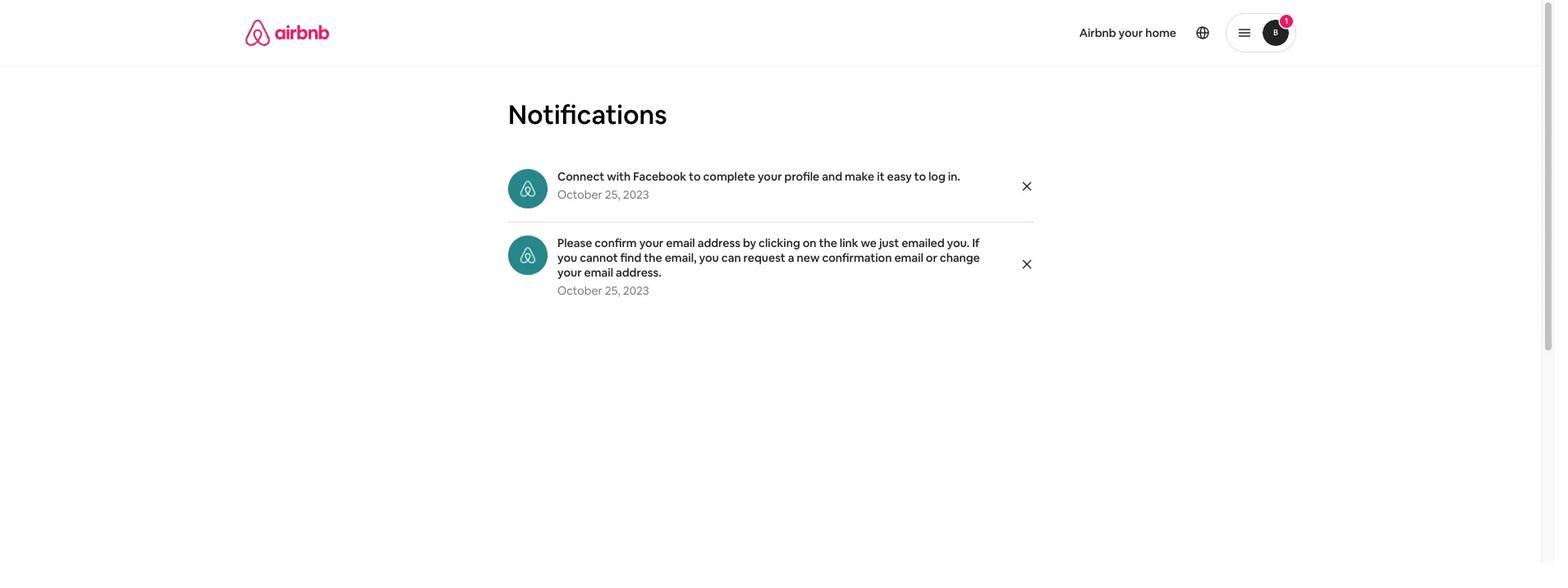 Task type: describe. For each thing, give the bounding box(es) containing it.
new
[[797, 250, 820, 265]]

1 horizontal spatial the
[[819, 236, 837, 250]]

october inside please confirm your email address by clicking on the link we just emailed you. if you cannot find the email, you can request a new confirmation email or change your email address. october 25, 2023
[[558, 283, 603, 298]]

address.
[[616, 265, 662, 280]]

just
[[879, 236, 899, 250]]

and
[[822, 169, 843, 184]]

make
[[845, 169, 875, 184]]

connect with facebook to complete your profile and make it easy to log in. october 25, 2023
[[558, 169, 961, 202]]

airbnb
[[1080, 25, 1116, 40]]

find
[[620, 250, 642, 265]]

0 horizontal spatial the
[[644, 250, 662, 265]]

1
[[1285, 16, 1289, 26]]

change
[[940, 250, 980, 265]]

notifications
[[508, 98, 667, 131]]

link
[[840, 236, 859, 250]]

please confirm your email address by clicking on the link we just emailed you. if you cannot find the email, you can request a new confirmation email or change your email address. october 25, 2023
[[558, 236, 980, 298]]

25, inside please confirm your email address by clicking on the link we just emailed you. if you cannot find the email, you can request a new confirmation email or change your email address. october 25, 2023
[[605, 283, 621, 298]]

1 you from the left
[[558, 250, 577, 265]]

emailed
[[902, 236, 945, 250]]

clicking
[[759, 236, 800, 250]]

2 you from the left
[[699, 250, 719, 265]]

log
[[929, 169, 946, 184]]

profile
[[785, 169, 820, 184]]

it
[[877, 169, 885, 184]]

connect
[[558, 169, 605, 184]]

2 to from the left
[[914, 169, 926, 184]]

2 horizontal spatial email
[[895, 250, 924, 265]]

in.
[[948, 169, 961, 184]]

email,
[[665, 250, 697, 265]]

your up address.
[[639, 236, 664, 250]]

your inside airbnb your home "link"
[[1119, 25, 1143, 40]]

your inside connect with facebook to complete your profile and make it easy to log in. october 25, 2023
[[758, 169, 782, 184]]



Task type: locate. For each thing, give the bounding box(es) containing it.
please
[[558, 236, 592, 250]]

to left log
[[914, 169, 926, 184]]

a
[[788, 250, 795, 265]]

1 25, from the top
[[605, 187, 621, 202]]

confirmation
[[822, 250, 892, 265]]

your left profile
[[758, 169, 782, 184]]

email left or
[[895, 250, 924, 265]]

1 horizontal spatial email
[[666, 236, 695, 250]]

0 vertical spatial 2023
[[623, 187, 649, 202]]

request
[[744, 250, 786, 265]]

the right 'find'
[[644, 250, 662, 265]]

your left home
[[1119, 25, 1143, 40]]

october inside connect with facebook to complete your profile and make it easy to log in. october 25, 2023
[[558, 187, 603, 202]]

email down confirm
[[584, 265, 613, 280]]

2023 down the with
[[623, 187, 649, 202]]

october
[[558, 187, 603, 202], [558, 283, 603, 298]]

2023
[[623, 187, 649, 202], [623, 283, 649, 298]]

1 horizontal spatial to
[[914, 169, 926, 184]]

airbnb your home
[[1080, 25, 1177, 40]]

email
[[666, 236, 695, 250], [895, 250, 924, 265], [584, 265, 613, 280]]

address
[[698, 236, 741, 250]]

with
[[607, 169, 631, 184]]

0 vertical spatial october
[[558, 187, 603, 202]]

1 horizontal spatial you
[[699, 250, 719, 265]]

or
[[926, 250, 938, 265]]

email left "address"
[[666, 236, 695, 250]]

by
[[743, 236, 756, 250]]

your down please in the left of the page
[[558, 265, 582, 280]]

2 2023 from the top
[[623, 283, 649, 298]]

cannot
[[580, 250, 618, 265]]

0 vertical spatial 25,
[[605, 187, 621, 202]]

confirm
[[595, 236, 637, 250]]

1 2023 from the top
[[623, 187, 649, 202]]

complete
[[703, 169, 755, 184]]

25, down address.
[[605, 283, 621, 298]]

2023 inside please confirm your email address by clicking on the link we just emailed you. if you cannot find the email, you can request a new confirmation email or change your email address. october 25, 2023
[[623, 283, 649, 298]]

2023 inside connect with facebook to complete your profile and make it easy to log in. october 25, 2023
[[623, 187, 649, 202]]

25, inside connect with facebook to complete your profile and make it easy to log in. october 25, 2023
[[605, 187, 621, 202]]

0 horizontal spatial you
[[558, 250, 577, 265]]

the right on
[[819, 236, 837, 250]]

to
[[689, 169, 701, 184], [914, 169, 926, 184]]

easy
[[887, 169, 912, 184]]

you
[[558, 250, 577, 265], [699, 250, 719, 265]]

the
[[819, 236, 837, 250], [644, 250, 662, 265]]

0 horizontal spatial to
[[689, 169, 701, 184]]

we
[[861, 236, 877, 250]]

to left complete on the left top of page
[[689, 169, 701, 184]]

on
[[803, 236, 817, 250]]

you left can
[[699, 250, 719, 265]]

1 october from the top
[[558, 187, 603, 202]]

1 vertical spatial october
[[558, 283, 603, 298]]

facebook
[[633, 169, 687, 184]]

profile element
[[791, 0, 1297, 66]]

if
[[972, 236, 980, 250]]

1 vertical spatial 2023
[[623, 283, 649, 298]]

0 horizontal spatial email
[[584, 265, 613, 280]]

home
[[1146, 25, 1177, 40]]

you.
[[947, 236, 970, 250]]

you left cannot
[[558, 250, 577, 265]]

your
[[1119, 25, 1143, 40], [758, 169, 782, 184], [639, 236, 664, 250], [558, 265, 582, 280]]

2 october from the top
[[558, 283, 603, 298]]

october down cannot
[[558, 283, 603, 298]]

1 vertical spatial 25,
[[605, 283, 621, 298]]

1 to from the left
[[689, 169, 701, 184]]

25,
[[605, 187, 621, 202], [605, 283, 621, 298]]

2 25, from the top
[[605, 283, 621, 298]]

airbnb your home link
[[1070, 16, 1187, 50]]

25, down the with
[[605, 187, 621, 202]]

2023 down address.
[[623, 283, 649, 298]]

1 button
[[1226, 13, 1297, 53]]

can
[[722, 250, 741, 265]]

october down connect at left
[[558, 187, 603, 202]]



Task type: vqa. For each thing, say whether or not it's contained in the screenshot.
( corresponding to $28
no



